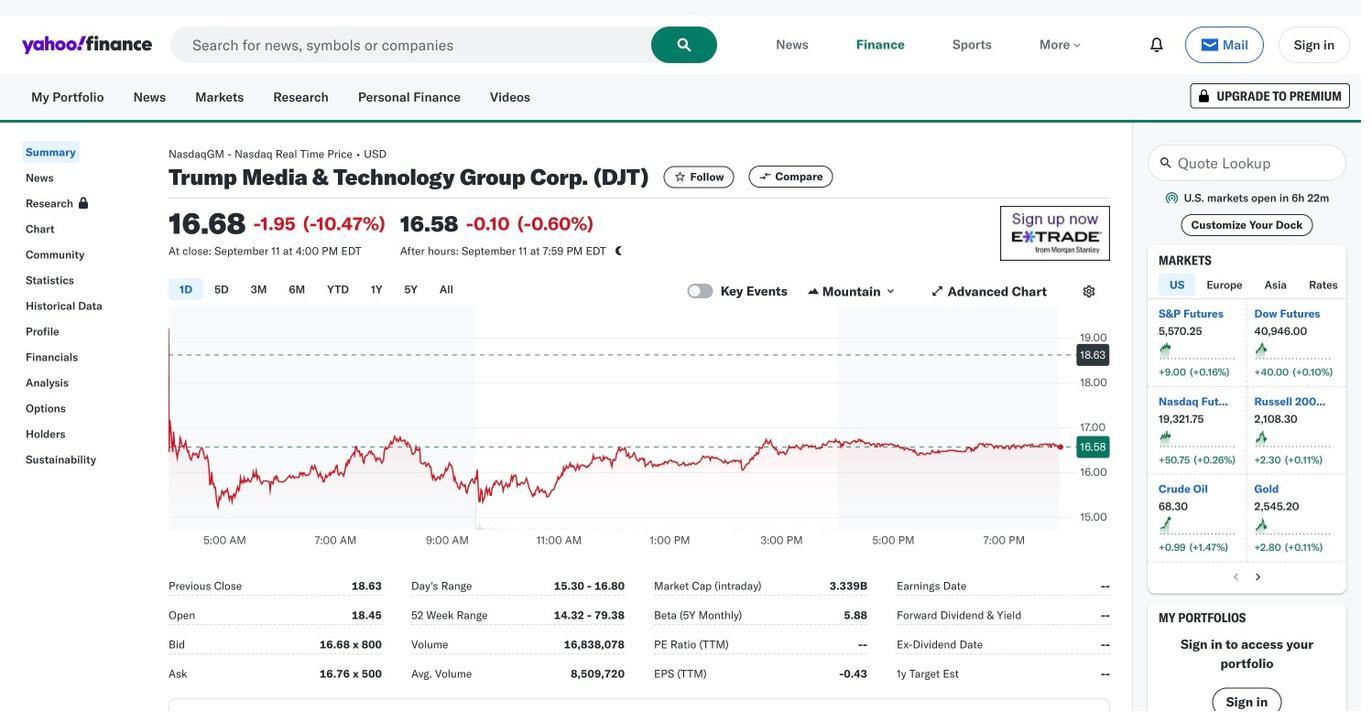 Task type: vqa. For each thing, say whether or not it's contained in the screenshot.
Search "image"
yes



Task type: describe. For each thing, give the bounding box(es) containing it.
prev image
[[1229, 570, 1244, 585]]

advertisement element
[[1000, 206, 1110, 261]]

1 horizontal spatial tab list
[[1159, 274, 1361, 299]]

search image
[[677, 38, 692, 52]]

djt navigation menubar menu bar
[[0, 137, 147, 471]]

0 horizontal spatial tab list
[[169, 276, 688, 306]]

Quote Lookup text field
[[1148, 145, 1347, 181]]



Task type: locate. For each thing, give the bounding box(es) containing it.
None search field
[[170, 27, 717, 63], [1148, 145, 1347, 181], [170, 27, 717, 63]]

None checkbox
[[688, 284, 713, 299]]

toolbar
[[1141, 27, 1350, 63]]

none search field quote lookup
[[1148, 145, 1347, 181]]

tab list
[[1159, 274, 1361, 299], [169, 276, 688, 306]]

Search for news, symbols or companies text field
[[170, 27, 717, 63]]



